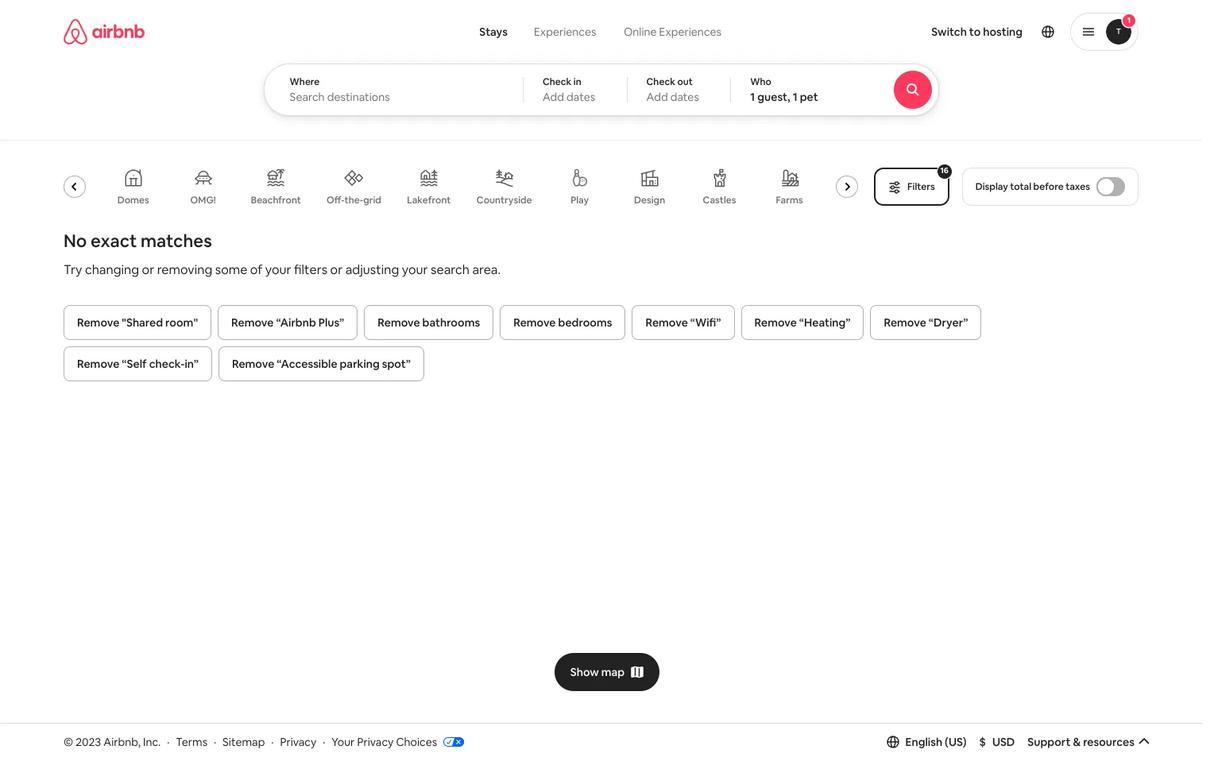Task type: describe. For each thing, give the bounding box(es) containing it.
"wifi"
[[691, 316, 722, 330]]

remove for remove bathrooms
[[378, 316, 420, 330]]

before
[[1034, 180, 1064, 193]]

show map button
[[555, 653, 660, 691]]

room"
[[165, 316, 198, 330]]

remove for remove "dryer"
[[884, 316, 927, 330]]

privacy link
[[280, 735, 317, 749]]

switch to hosting link
[[922, 15, 1033, 48]]

where
[[290, 76, 320, 88]]

display total before taxes
[[976, 180, 1091, 193]]

omg!
[[190, 194, 216, 207]]

profile element
[[750, 0, 1139, 64]]

search
[[431, 262, 470, 278]]

&
[[1074, 735, 1081, 750]]

remove "dryer" link
[[871, 305, 982, 340]]

show
[[571, 665, 599, 679]]

english
[[906, 735, 943, 750]]

remove for remove "heating"
[[755, 316, 797, 330]]

remove "airbnb plus"
[[231, 316, 345, 330]]

terms · sitemap · privacy
[[176, 735, 317, 749]]

off-the-grid
[[327, 194, 382, 207]]

"accessible
[[277, 357, 338, 371]]

removing
[[157, 262, 212, 278]]

no exact matches
[[64, 230, 212, 252]]

remove "airbnb plus" link
[[218, 305, 358, 340]]

show map
[[571, 665, 625, 679]]

in
[[574, 76, 582, 88]]

3 · from the left
[[271, 735, 274, 749]]

display
[[976, 180, 1009, 193]]

grid
[[364, 194, 382, 207]]

remove "wifi" link
[[632, 305, 735, 340]]

2 your from the left
[[402, 262, 428, 278]]

remove "wifi"
[[646, 316, 722, 330]]

1 inside 1 dropdown button
[[1128, 15, 1132, 25]]

2 or from the left
[[330, 262, 343, 278]]

beachfront
[[251, 194, 301, 207]]

2 privacy from the left
[[357, 735, 394, 749]]

filters button
[[875, 168, 950, 206]]

remove "shared room"
[[77, 316, 198, 330]]

plus"
[[319, 316, 345, 330]]

filters
[[294, 262, 328, 278]]

remove "heating"
[[755, 316, 851, 330]]

sitemap link
[[223, 735, 265, 749]]

remove for remove "self check-in"
[[77, 357, 120, 371]]

remove "self check-in" link
[[64, 347, 212, 382]]

check in add dates
[[543, 76, 596, 104]]

Where field
[[290, 90, 498, 104]]

0 horizontal spatial 1
[[751, 90, 756, 104]]

terms
[[176, 735, 208, 749]]

some
[[215, 262, 248, 278]]

views
[[60, 194, 86, 207]]

design
[[634, 194, 666, 207]]

"shared
[[122, 316, 163, 330]]

"self
[[122, 357, 147, 371]]

2023
[[76, 735, 101, 749]]

your
[[332, 735, 355, 749]]

off-
[[327, 194, 345, 207]]

your privacy choices link
[[332, 735, 464, 751]]

group containing amazing views
[[18, 156, 882, 218]]

©
[[64, 735, 73, 749]]

switch to hosting
[[932, 25, 1023, 39]]

stays tab panel
[[264, 64, 983, 116]]

remove for remove "shared room"
[[77, 316, 120, 330]]

countryside
[[477, 194, 532, 207]]

spot"
[[382, 357, 411, 371]]

in"
[[185, 357, 199, 371]]

out
[[678, 76, 693, 88]]

experiences inside "link"
[[660, 25, 722, 39]]

2 · from the left
[[214, 735, 216, 749]]

1 horizontal spatial 1
[[793, 90, 798, 104]]

total
[[1011, 180, 1032, 193]]

try
[[64, 262, 82, 278]]

guest,
[[758, 90, 791, 104]]

hosting
[[984, 25, 1023, 39]]

check for check out add dates
[[647, 76, 676, 88]]

your privacy choices
[[332, 735, 437, 749]]

"airbnb
[[276, 316, 316, 330]]

matches
[[141, 230, 212, 252]]

remove bathrooms link
[[364, 305, 494, 340]]

(us)
[[945, 735, 967, 750]]

remove bathrooms
[[378, 316, 480, 330]]

support & resources button
[[1028, 735, 1151, 750]]

1 privacy from the left
[[280, 735, 317, 749]]

english (us)
[[906, 735, 967, 750]]

© 2023 airbnb, inc. ·
[[64, 735, 170, 749]]

none search field containing stays
[[264, 0, 983, 116]]

"heating"
[[800, 316, 851, 330]]

remove for remove "accessible parking spot"
[[232, 357, 275, 371]]

display total before taxes button
[[963, 168, 1139, 206]]

1 your from the left
[[265, 262, 291, 278]]



Task type: locate. For each thing, give the bounding box(es) containing it.
1 check from the left
[[543, 76, 572, 88]]

remove for remove bedrooms
[[514, 316, 556, 330]]

1 or from the left
[[142, 262, 154, 278]]

dates down out
[[671, 90, 700, 104]]

dates inside the "check out add dates"
[[671, 90, 700, 104]]

experiences right online
[[660, 25, 722, 39]]

exact
[[91, 230, 137, 252]]

remove "self check-in"
[[77, 357, 199, 371]]

castles
[[703, 194, 737, 207]]

inc.
[[143, 735, 161, 749]]

or
[[142, 262, 154, 278], [330, 262, 343, 278]]

support
[[1028, 735, 1071, 750]]

remove left "accessible on the top left of the page
[[232, 357, 275, 371]]

· left your
[[323, 735, 326, 749]]

remove left "wifi"
[[646, 316, 688, 330]]

1 horizontal spatial add
[[647, 90, 668, 104]]

1 horizontal spatial your
[[402, 262, 428, 278]]

area.
[[473, 262, 501, 278]]

choices
[[396, 735, 437, 749]]

"dryer"
[[929, 316, 969, 330]]

farms
[[776, 194, 804, 207]]

changing
[[85, 262, 139, 278]]

2 horizontal spatial 1
[[1128, 15, 1132, 25]]

adjusting
[[346, 262, 399, 278]]

your left the 'search'
[[402, 262, 428, 278]]

· right inc.
[[167, 735, 170, 749]]

amazing views
[[18, 194, 86, 207]]

support & resources
[[1028, 735, 1135, 750]]

check inside check in add dates
[[543, 76, 572, 88]]

1
[[1128, 15, 1132, 25], [751, 90, 756, 104], [793, 90, 798, 104]]

1 · from the left
[[167, 735, 170, 749]]

1 experiences from the left
[[534, 25, 597, 39]]

$ usd
[[980, 735, 1016, 750]]

privacy right your
[[357, 735, 394, 749]]

no
[[64, 230, 87, 252]]

what can we help you find? tab list
[[467, 16, 610, 48]]

remove bedrooms link
[[500, 305, 626, 340]]

dates inside check in add dates
[[567, 90, 596, 104]]

0 horizontal spatial check
[[543, 76, 572, 88]]

bathrooms
[[423, 316, 480, 330]]

0 horizontal spatial privacy
[[280, 735, 317, 749]]

check left out
[[647, 76, 676, 88]]

1 horizontal spatial privacy
[[357, 735, 394, 749]]

add inside the "check out add dates"
[[647, 90, 668, 104]]

0 horizontal spatial your
[[265, 262, 291, 278]]

1 horizontal spatial dates
[[671, 90, 700, 104]]

remove bedrooms
[[514, 316, 613, 330]]

play
[[571, 194, 589, 207]]

check out add dates
[[647, 76, 700, 104]]

lakefront
[[407, 194, 451, 207]]

dates
[[567, 90, 596, 104], [671, 90, 700, 104]]

dates down in
[[567, 90, 596, 104]]

remove left "self in the top of the page
[[77, 357, 120, 371]]

· right terms link
[[214, 735, 216, 749]]

remove for remove "wifi"
[[646, 316, 688, 330]]

1 dates from the left
[[567, 90, 596, 104]]

filters
[[908, 180, 936, 193]]

4 · from the left
[[323, 735, 326, 749]]

amazing
[[18, 194, 58, 207]]

the-
[[345, 194, 364, 207]]

remove "accessible parking spot"
[[232, 357, 411, 371]]

english (us) button
[[887, 735, 967, 750]]

experiences inside button
[[534, 25, 597, 39]]

remove left "shared
[[77, 316, 120, 330]]

or down no exact matches
[[142, 262, 154, 278]]

resources
[[1084, 735, 1135, 750]]

remove "shared room" link
[[64, 305, 212, 340]]

remove left "dryer" in the right top of the page
[[884, 316, 927, 330]]

group
[[18, 156, 882, 218]]

add down experiences button
[[543, 90, 565, 104]]

1 horizontal spatial check
[[647, 76, 676, 88]]

add for check out add dates
[[647, 90, 668, 104]]

remove left "airbnb at the top of page
[[231, 316, 274, 330]]

2 check from the left
[[647, 76, 676, 88]]

add
[[543, 90, 565, 104], [647, 90, 668, 104]]

domes
[[117, 194, 149, 207]]

None search field
[[264, 0, 983, 116]]

0 horizontal spatial or
[[142, 262, 154, 278]]

remove up spot"
[[378, 316, 420, 330]]

usd
[[993, 735, 1016, 750]]

online
[[624, 25, 657, 39]]

parking
[[340, 357, 380, 371]]

0 horizontal spatial experiences
[[534, 25, 597, 39]]

1 add from the left
[[543, 90, 565, 104]]

check left in
[[543, 76, 572, 88]]

1 button
[[1071, 13, 1139, 51]]

who 1 guest, 1 pet
[[751, 76, 819, 104]]

add inside check in add dates
[[543, 90, 565, 104]]

of
[[250, 262, 263, 278]]

privacy
[[280, 735, 317, 749], [357, 735, 394, 749]]

terms link
[[176, 735, 208, 749]]

check
[[543, 76, 572, 88], [647, 76, 676, 88]]

pet
[[800, 90, 819, 104]]

taxes
[[1066, 180, 1091, 193]]

your right of
[[265, 262, 291, 278]]

stays
[[480, 25, 508, 39]]

switch
[[932, 25, 968, 39]]

2 experiences from the left
[[660, 25, 722, 39]]

privacy left your
[[280, 735, 317, 749]]

0 horizontal spatial add
[[543, 90, 565, 104]]

2 dates from the left
[[671, 90, 700, 104]]

experiences button
[[521, 16, 610, 48]]

remove "dryer"
[[884, 316, 969, 330]]

your
[[265, 262, 291, 278], [402, 262, 428, 278]]

remove left "heating"
[[755, 316, 797, 330]]

0 horizontal spatial dates
[[567, 90, 596, 104]]

to
[[970, 25, 981, 39]]

$
[[980, 735, 987, 750]]

dates for check out add dates
[[671, 90, 700, 104]]

online experiences
[[624, 25, 722, 39]]

remove left bedrooms
[[514, 316, 556, 330]]

online experiences link
[[610, 16, 736, 48]]

1 horizontal spatial experiences
[[660, 25, 722, 39]]

remove for remove "airbnb plus"
[[231, 316, 274, 330]]

1 horizontal spatial or
[[330, 262, 343, 278]]

stays button
[[467, 16, 521, 48]]

check inside the "check out add dates"
[[647, 76, 676, 88]]

experiences up in
[[534, 25, 597, 39]]

or right filters
[[330, 262, 343, 278]]

· left privacy link
[[271, 735, 274, 749]]

check-
[[149, 357, 185, 371]]

try changing or removing some of your filters or adjusting your search area.
[[64, 262, 501, 278]]

add down online experiences
[[647, 90, 668, 104]]

·
[[167, 735, 170, 749], [214, 735, 216, 749], [271, 735, 274, 749], [323, 735, 326, 749]]

2 add from the left
[[647, 90, 668, 104]]

check for check in add dates
[[543, 76, 572, 88]]

add for check in add dates
[[543, 90, 565, 104]]

dates for check in add dates
[[567, 90, 596, 104]]



Task type: vqa. For each thing, say whether or not it's contained in the screenshot.
change
no



